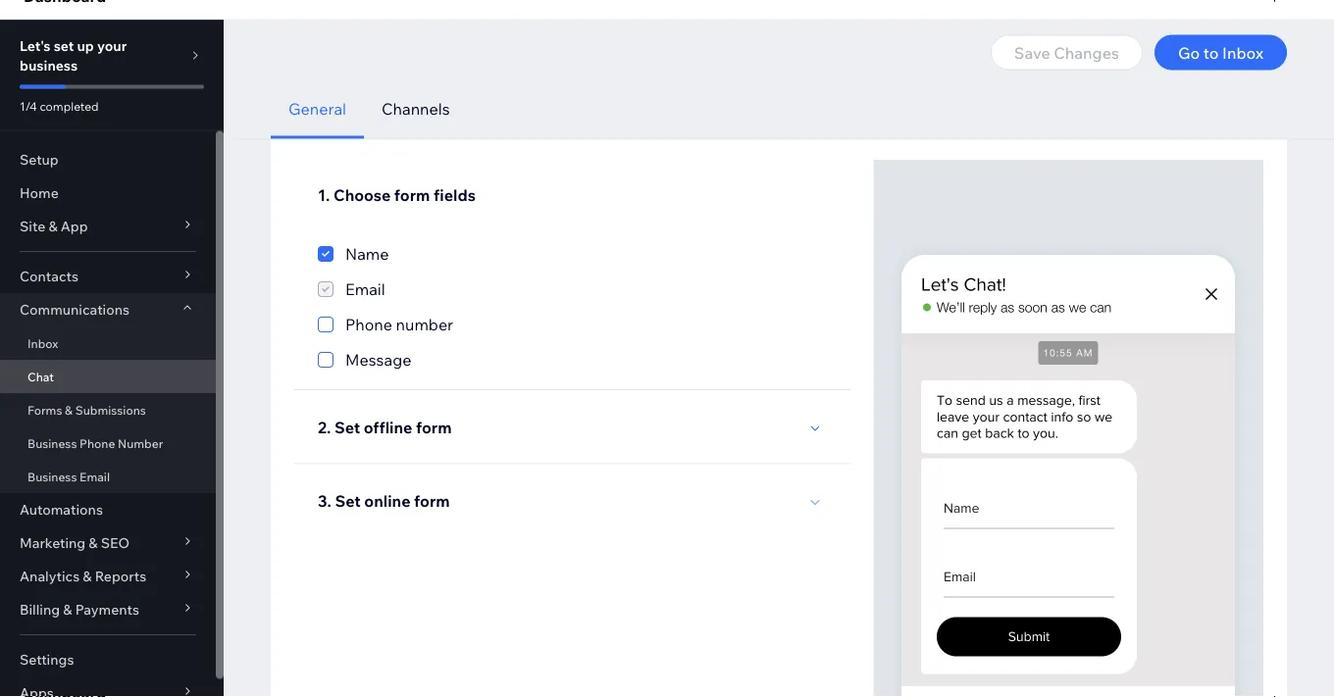 Task type: describe. For each thing, give the bounding box(es) containing it.
tools button
[[1138, 44, 1230, 87]]

search button
[[1231, 44, 1335, 87]]

save
[[1099, 13, 1130, 30]]

save button
[[1084, 0, 1145, 43]]

inbox
[[1070, 122, 1106, 139]]

100%
[[1088, 57, 1123, 74]]

1 horizontal spatial settings
[[945, 122, 999, 139]]

chat
[[227, 125, 262, 144]]

wix
[[194, 125, 223, 144]]

hire a professional
[[324, 13, 443, 30]]

mode
[[257, 13, 295, 30]]

help
[[472, 13, 502, 30]]

dev mode
[[229, 13, 295, 30]]

home
[[74, 57, 113, 74]]

a
[[354, 13, 361, 30]]



Task type: vqa. For each thing, say whether or not it's contained in the screenshot.
100%
yes



Task type: locate. For each thing, give the bounding box(es) containing it.
0 vertical spatial settings
[[146, 13, 200, 30]]

open
[[1031, 122, 1067, 139]]

0 horizontal spatial settings
[[146, 13, 200, 30]]

settings left the dev
[[146, 13, 200, 30]]

hire
[[324, 13, 351, 30]]

publish
[[1254, 13, 1302, 30]]

publish button
[[1237, 7, 1319, 36]]

tools
[[1179, 57, 1213, 74]]

wix chat
[[194, 125, 262, 144]]

settings left open
[[945, 122, 999, 139]]

site
[[91, 13, 117, 30]]

settings
[[146, 13, 200, 30], [945, 122, 999, 139]]

preview button
[[1145, 0, 1225, 43]]

1 vertical spatial settings
[[945, 122, 999, 139]]

search
[[1273, 57, 1317, 74]]

professional
[[364, 13, 443, 30]]

upgrade
[[1012, 13, 1068, 30]]

preview
[[1160, 13, 1210, 30]]

100% button
[[1056, 44, 1137, 87]]

dev
[[229, 13, 254, 30]]

open inbox
[[1031, 122, 1106, 139]]



